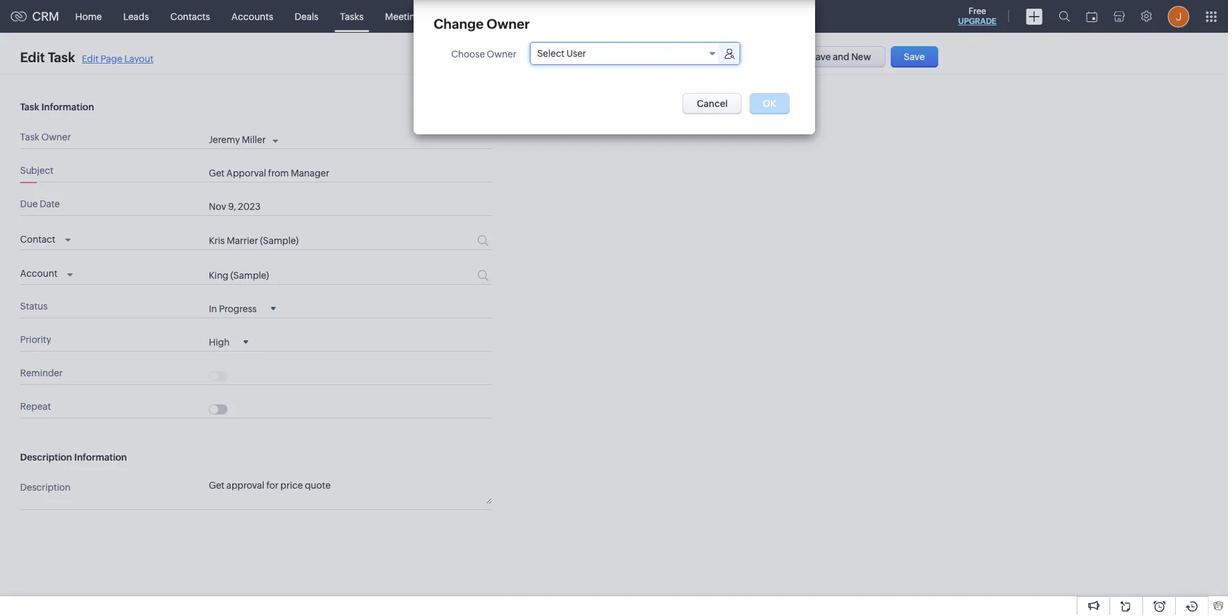 Task type: locate. For each thing, give the bounding box(es) containing it.
task
[[48, 49, 75, 65], [20, 102, 39, 112], [20, 132, 39, 143]]

1 description from the top
[[20, 452, 72, 463]]

priority
[[20, 334, 51, 345]]

0 vertical spatial owner
[[486, 16, 529, 31]]

2 vertical spatial owner
[[41, 132, 71, 143]]

2 description from the top
[[20, 482, 71, 493]]

owner down task information
[[41, 132, 71, 143]]

change
[[433, 16, 483, 31]]

1 vertical spatial task
[[20, 102, 39, 112]]

user
[[566, 48, 586, 59]]

due
[[20, 199, 38, 209]]

edit inside "edit task edit page layout"
[[82, 53, 99, 64]]

information for task information
[[41, 102, 94, 112]]

1 vertical spatial owner
[[486, 49, 516, 60]]

owner right choose
[[486, 49, 516, 60]]

task information
[[20, 102, 94, 112]]

jeremy
[[209, 135, 240, 145]]

edit
[[20, 49, 45, 65], [82, 53, 99, 64]]

2 vertical spatial task
[[20, 132, 39, 143]]

owner for change owner
[[486, 16, 529, 31]]

task up task owner on the left top of page
[[20, 102, 39, 112]]

edit down the 'crm' link
[[20, 49, 45, 65]]

accounts
[[231, 11, 273, 22]]

change owner
[[433, 16, 529, 31]]

description down description information
[[20, 482, 71, 493]]

visits
[[688, 11, 711, 22]]

due date
[[20, 199, 60, 209]]

None text field
[[209, 270, 427, 281]]

contacts
[[170, 11, 210, 22]]

deals
[[295, 11, 319, 22]]

owner up choose owner at the left top of page
[[486, 16, 529, 31]]

profile element
[[1160, 0, 1197, 32]]

contacts link
[[160, 0, 221, 32]]

1 vertical spatial description
[[20, 482, 71, 493]]

reports link
[[479, 0, 534, 32]]

projects link
[[722, 0, 779, 32]]

None button
[[731, 46, 790, 68], [796, 46, 885, 68], [891, 46, 938, 68], [683, 93, 742, 114], [731, 46, 790, 68], [796, 46, 885, 68], [891, 46, 938, 68], [683, 93, 742, 114]]

page
[[101, 53, 122, 64]]

0 vertical spatial description
[[20, 452, 72, 463]]

description
[[20, 452, 72, 463], [20, 482, 71, 493]]

task down crm
[[48, 49, 75, 65]]

0 vertical spatial information
[[41, 102, 94, 112]]

task for owner
[[20, 132, 39, 143]]

home link
[[65, 0, 113, 32]]

edit left page
[[82, 53, 99, 64]]

1 horizontal spatial edit
[[82, 53, 99, 64]]

task up subject
[[20, 132, 39, 143]]

reports
[[489, 11, 524, 22]]

edit page layout link
[[82, 53, 154, 64]]

free upgrade
[[958, 6, 997, 26]]

information
[[41, 102, 94, 112], [74, 452, 127, 463]]

description down repeat
[[20, 452, 72, 463]]

mmm d, yyyy text field
[[209, 201, 449, 212]]

documents
[[616, 11, 667, 22]]

owner
[[486, 16, 529, 31], [486, 49, 516, 60], [41, 132, 71, 143]]

description for description
[[20, 482, 71, 493]]

projects
[[733, 11, 768, 22]]

search element
[[1051, 0, 1078, 33]]

1 vertical spatial information
[[74, 452, 127, 463]]

meetings link
[[374, 0, 436, 32]]

None text field
[[209, 168, 492, 179], [209, 236, 427, 247], [209, 168, 492, 179], [209, 236, 427, 247]]



Task type: describe. For each thing, give the bounding box(es) containing it.
owner for task owner
[[41, 132, 71, 143]]

Get approval for price quote text field
[[209, 480, 492, 504]]

free
[[969, 6, 986, 16]]

miller
[[242, 135, 266, 145]]

crm
[[32, 9, 59, 23]]

owner for choose owner
[[486, 49, 516, 60]]

search image
[[1059, 11, 1070, 22]]

tasks link
[[329, 0, 374, 32]]

calls
[[447, 11, 468, 22]]

accounts link
[[221, 0, 284, 32]]

repeat
[[20, 401, 51, 412]]

layout
[[124, 53, 154, 64]]

date
[[40, 199, 60, 209]]

deals link
[[284, 0, 329, 32]]

edit task edit page layout
[[20, 49, 154, 65]]

calendar image
[[1086, 11, 1098, 22]]

campaigns link
[[534, 0, 606, 32]]

description for description information
[[20, 452, 72, 463]]

0 horizontal spatial edit
[[20, 49, 45, 65]]

description information
[[20, 452, 127, 463]]

jeremy miller
[[209, 135, 266, 145]]

home
[[75, 11, 102, 22]]

Select User field
[[530, 43, 720, 64]]

status
[[20, 301, 48, 312]]

select user
[[537, 48, 586, 59]]

information for description information
[[74, 452, 127, 463]]

visits link
[[678, 0, 722, 32]]

meetings
[[385, 11, 425, 22]]

profile image
[[1168, 6, 1189, 27]]

upgrade
[[958, 17, 997, 26]]

create menu image
[[1026, 8, 1043, 24]]

tasks
[[340, 11, 364, 22]]

crm link
[[11, 9, 59, 23]]

leads
[[123, 11, 149, 22]]

documents link
[[606, 0, 678, 32]]

leads link
[[113, 0, 160, 32]]

task for information
[[20, 102, 39, 112]]

subject
[[20, 165, 53, 176]]

reminder
[[20, 368, 63, 379]]

campaigns
[[545, 11, 595, 22]]

select
[[537, 48, 564, 59]]

task owner
[[20, 132, 71, 143]]

calls link
[[436, 0, 479, 32]]

0 vertical spatial task
[[48, 49, 75, 65]]

choose owner
[[451, 49, 516, 60]]

choose
[[451, 49, 485, 60]]

create menu element
[[1018, 0, 1051, 32]]



Task type: vqa. For each thing, say whether or not it's contained in the screenshot.
Select User
yes



